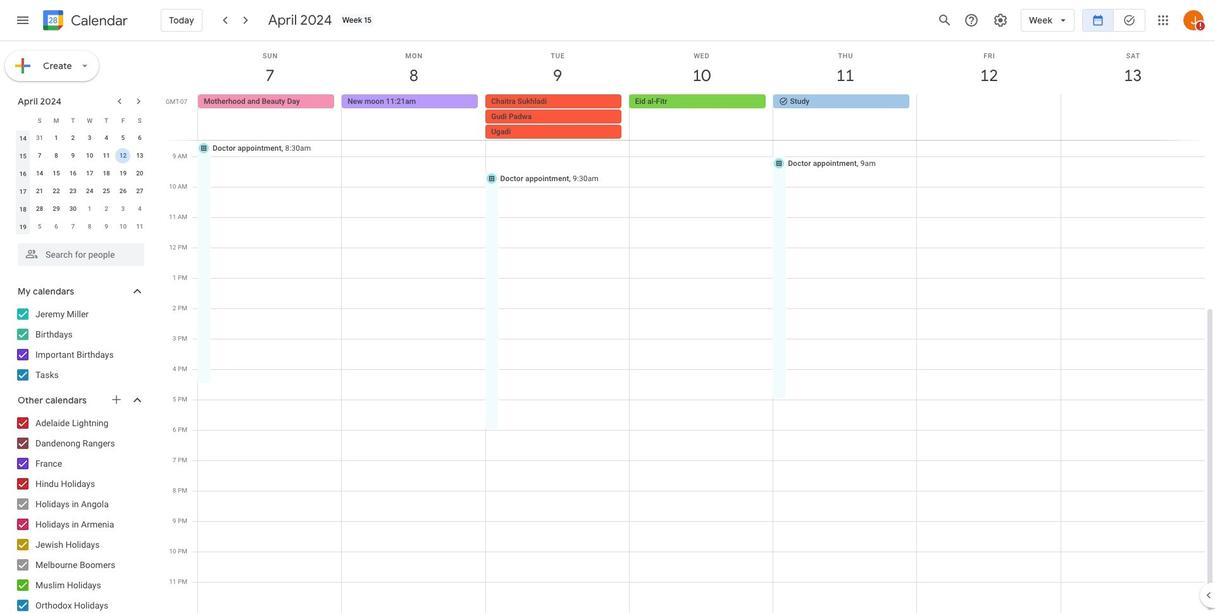 Task type: describe. For each thing, give the bounding box(es) containing it.
26 element
[[116, 184, 131, 199]]

main drawer image
[[15, 13, 30, 28]]

23 element
[[65, 184, 81, 199]]

may 1 element
[[82, 201, 97, 217]]

17 element
[[82, 166, 97, 181]]

20 element
[[132, 166, 147, 181]]

may 7 element
[[65, 219, 81, 234]]

11 element
[[99, 148, 114, 163]]

may 3 element
[[116, 201, 131, 217]]

settings menu image
[[994, 13, 1009, 28]]

add other calendars image
[[110, 393, 123, 406]]

7 element
[[32, 148, 47, 163]]

3 element
[[82, 130, 97, 146]]

14 element
[[32, 166, 47, 181]]

28 element
[[32, 201, 47, 217]]

cell inside april 2024 grid
[[115, 147, 131, 165]]

row group inside april 2024 grid
[[15, 129, 148, 236]]

6 element
[[132, 130, 147, 146]]

may 2 element
[[99, 201, 114, 217]]

25 element
[[99, 184, 114, 199]]

may 5 element
[[32, 219, 47, 234]]

19 element
[[116, 166, 131, 181]]

22 element
[[49, 184, 64, 199]]

may 9 element
[[99, 219, 114, 234]]

Search for people text field
[[25, 243, 137, 266]]

heading inside calendar element
[[68, 13, 128, 28]]

16 element
[[65, 166, 81, 181]]



Task type: locate. For each thing, give the bounding box(es) containing it.
None search field
[[0, 238, 157, 266]]

1 element
[[49, 130, 64, 146]]

cell
[[486, 94, 630, 140], [917, 94, 1061, 140], [1061, 94, 1205, 140], [115, 147, 131, 165]]

may 11 element
[[132, 219, 147, 234]]

may 6 element
[[49, 219, 64, 234]]

my calendars list
[[3, 304, 157, 385]]

9 element
[[65, 148, 81, 163]]

10 element
[[82, 148, 97, 163]]

5 element
[[116, 130, 131, 146]]

29 element
[[49, 201, 64, 217]]

column header
[[15, 111, 31, 129]]

13 element
[[132, 148, 147, 163]]

may 10 element
[[116, 219, 131, 234]]

calendar element
[[41, 8, 128, 35]]

may 8 element
[[82, 219, 97, 234]]

15 element
[[49, 166, 64, 181]]

8 element
[[49, 148, 64, 163]]

18 element
[[99, 166, 114, 181]]

2 element
[[65, 130, 81, 146]]

heading
[[68, 13, 128, 28]]

27 element
[[132, 184, 147, 199]]

row group
[[15, 129, 148, 236]]

may 4 element
[[132, 201, 147, 217]]

4 element
[[99, 130, 114, 146]]

21 element
[[32, 184, 47, 199]]

column header inside april 2024 grid
[[15, 111, 31, 129]]

30 element
[[65, 201, 81, 217]]

grid
[[162, 41, 1216, 613]]

march 31 element
[[32, 130, 47, 146]]

row
[[193, 94, 1216, 140], [15, 111, 148, 129], [15, 129, 148, 147], [15, 147, 148, 165], [15, 165, 148, 182], [15, 182, 148, 200], [15, 200, 148, 218], [15, 218, 148, 236]]

april 2024 grid
[[12, 111, 148, 236]]

other calendars list
[[3, 413, 157, 613]]

12 element
[[116, 148, 131, 163]]

24 element
[[82, 184, 97, 199]]



Task type: vqa. For each thing, say whether or not it's contained in the screenshot.
bottom specific
no



